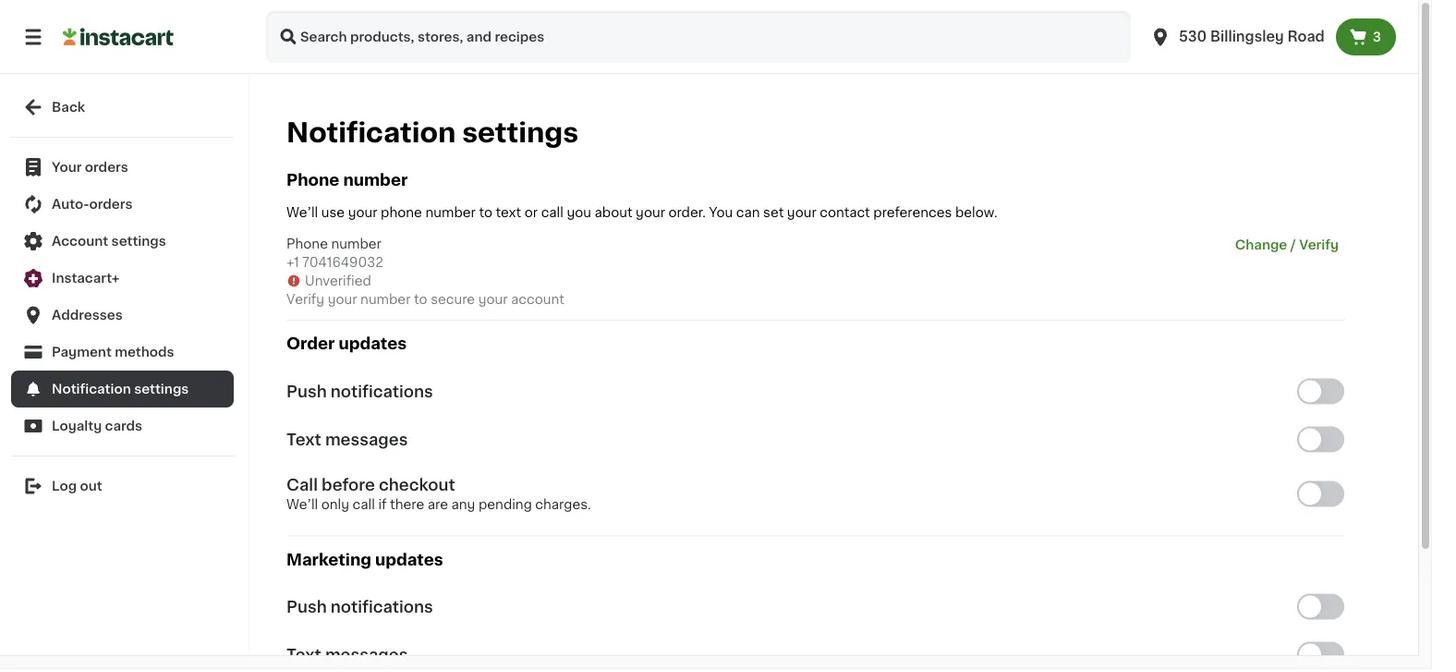 Task type: vqa. For each thing, say whether or not it's contained in the screenshot.
PayPal
no



Task type: describe. For each thing, give the bounding box(es) containing it.
number right phone
[[426, 206, 476, 219]]

Search field
[[266, 11, 1131, 63]]

1 horizontal spatial to
[[479, 206, 493, 219]]

order
[[287, 336, 335, 352]]

account settings link
[[11, 223, 234, 260]]

text for order updates
[[287, 431, 321, 447]]

phone
[[381, 206, 422, 219]]

change
[[1236, 239, 1288, 252]]

auto-orders link
[[11, 186, 234, 223]]

instacart logo image
[[63, 26, 174, 48]]

text for marketing updates
[[287, 647, 321, 663]]

text messages for order
[[287, 431, 408, 447]]

push notifications for order
[[287, 383, 433, 399]]

phone for phone number
[[287, 172, 340, 188]]

change / verify
[[1236, 239, 1339, 252]]

3
[[1373, 31, 1382, 43]]

auto-orders
[[52, 198, 133, 211]]

your right set
[[787, 206, 817, 219]]

road
[[1288, 30, 1325, 43]]

push notifications for marketing
[[287, 599, 433, 615]]

if
[[378, 498, 387, 511]]

account
[[511, 293, 565, 306]]

log out
[[52, 480, 102, 493]]

number up phone
[[343, 172, 408, 188]]

we'll use your phone number to text or call you about your order. you can set your contact preferences below.
[[287, 206, 998, 219]]

charges.
[[535, 498, 591, 511]]

number down the unverified
[[361, 293, 411, 306]]

+1
[[287, 256, 299, 269]]

out
[[80, 480, 102, 493]]

your down the unverified
[[328, 293, 357, 306]]

phone for phone number +1 7041649032
[[287, 238, 328, 251]]

payment
[[52, 346, 112, 359]]

contact
[[820, 206, 870, 219]]

loyalty
[[52, 420, 102, 433]]

530
[[1179, 30, 1207, 43]]

0 vertical spatial call
[[541, 206, 564, 219]]

notifications for marketing
[[331, 599, 433, 615]]

phone number +1 7041649032
[[287, 238, 383, 269]]

your left order.
[[636, 206, 665, 219]]

are
[[428, 498, 448, 511]]

/
[[1291, 239, 1297, 252]]

pending
[[479, 498, 532, 511]]

phone number
[[287, 172, 408, 188]]

0 horizontal spatial notification
[[52, 383, 131, 396]]

any
[[452, 498, 475, 511]]

settings for account settings link in the top of the page
[[111, 235, 166, 248]]

notification settings link
[[11, 371, 234, 408]]

instacart+ link
[[11, 260, 234, 297]]

payment methods
[[52, 346, 174, 359]]

0 horizontal spatial notification settings
[[52, 383, 189, 396]]

settings for notification settings link
[[134, 383, 189, 396]]

your orders link
[[11, 149, 234, 186]]

log out link
[[11, 468, 234, 505]]

secure
[[431, 293, 475, 306]]

can
[[736, 206, 760, 219]]

payment methods link
[[11, 334, 234, 371]]



Task type: locate. For each thing, give the bounding box(es) containing it.
updates
[[339, 336, 407, 352], [375, 552, 443, 567]]

text
[[496, 206, 521, 219]]

0 vertical spatial updates
[[339, 336, 407, 352]]

0 vertical spatial phone
[[287, 172, 340, 188]]

addresses link
[[11, 297, 234, 334]]

call right or
[[541, 206, 564, 219]]

your
[[348, 206, 378, 219], [636, 206, 665, 219], [787, 206, 817, 219], [328, 293, 357, 306], [478, 293, 508, 306]]

1 text messages from the top
[[287, 431, 408, 447]]

notification up the loyalty cards
[[52, 383, 131, 396]]

530 billingsley road
[[1179, 30, 1325, 43]]

phone
[[287, 172, 340, 188], [287, 238, 328, 251]]

1 vertical spatial orders
[[89, 198, 133, 211]]

2 530 billingsley road button from the left
[[1150, 11, 1325, 63]]

set
[[764, 206, 784, 219]]

to left secure
[[414, 293, 428, 306]]

1 vertical spatial notifications
[[331, 599, 433, 615]]

notification settings
[[287, 120, 579, 146], [52, 383, 189, 396]]

settings down methods
[[134, 383, 189, 396]]

messages
[[325, 431, 408, 447], [325, 647, 408, 663]]

1 vertical spatial text
[[287, 647, 321, 663]]

notification
[[287, 120, 456, 146], [52, 383, 131, 396]]

there
[[390, 498, 424, 511]]

0 horizontal spatial to
[[414, 293, 428, 306]]

number
[[343, 172, 408, 188], [426, 206, 476, 219], [331, 238, 382, 251], [361, 293, 411, 306]]

you
[[567, 206, 592, 219]]

push for order updates
[[287, 383, 327, 399]]

call
[[541, 206, 564, 219], [353, 498, 375, 511]]

you
[[709, 206, 733, 219]]

1 vertical spatial notification settings
[[52, 383, 189, 396]]

text messages
[[287, 431, 408, 447], [287, 647, 408, 663]]

push
[[287, 383, 327, 399], [287, 599, 327, 615]]

3 button
[[1336, 18, 1397, 55]]

verify your number to secure your account
[[287, 293, 565, 306]]

orders up auto-orders
[[85, 161, 128, 174]]

back link
[[11, 89, 234, 126]]

0 vertical spatial notification settings
[[287, 120, 579, 146]]

order.
[[669, 206, 706, 219]]

2 text messages from the top
[[287, 647, 408, 663]]

None search field
[[266, 11, 1131, 63]]

notification settings up phone
[[287, 120, 579, 146]]

0 vertical spatial messages
[[325, 431, 408, 447]]

call
[[287, 477, 318, 492]]

notification settings down payment methods link
[[52, 383, 189, 396]]

text
[[287, 431, 321, 447], [287, 647, 321, 663]]

1 vertical spatial messages
[[325, 647, 408, 663]]

call inside call before checkout we'll only call if there are any pending charges.
[[353, 498, 375, 511]]

push notifications
[[287, 383, 433, 399], [287, 599, 433, 615]]

1 messages from the top
[[325, 431, 408, 447]]

loyalty cards link
[[11, 408, 234, 445]]

checkout
[[379, 477, 455, 492]]

marketing updates
[[287, 552, 443, 567]]

1 vertical spatial we'll
[[287, 498, 318, 511]]

number up 7041649032
[[331, 238, 382, 251]]

auto-
[[52, 198, 89, 211]]

we'll down call
[[287, 498, 318, 511]]

push notifications down order updates
[[287, 383, 433, 399]]

notifications down marketing updates
[[331, 599, 433, 615]]

orders for your orders
[[85, 161, 128, 174]]

we'll left use
[[287, 206, 318, 219]]

your orders
[[52, 161, 128, 174]]

call left if
[[353, 498, 375, 511]]

call before checkout we'll only call if there are any pending charges.
[[287, 477, 591, 511]]

push for marketing updates
[[287, 599, 327, 615]]

change / verify button
[[1230, 235, 1345, 255]]

messages for order
[[325, 431, 408, 447]]

before
[[322, 477, 375, 492]]

notifications
[[331, 383, 433, 399], [331, 599, 433, 615]]

about
[[595, 206, 633, 219]]

1 vertical spatial text messages
[[287, 647, 408, 663]]

1 vertical spatial updates
[[375, 552, 443, 567]]

push down order
[[287, 383, 327, 399]]

we'll inside call before checkout we'll only call if there are any pending charges.
[[287, 498, 318, 511]]

text messages for marketing
[[287, 647, 408, 663]]

settings up instacart+ link on the top left of the page
[[111, 235, 166, 248]]

only
[[321, 498, 349, 511]]

2 push notifications from the top
[[287, 599, 433, 615]]

we'll
[[287, 206, 318, 219], [287, 498, 318, 511]]

1 vertical spatial call
[[353, 498, 375, 511]]

2 we'll from the top
[[287, 498, 318, 511]]

1 push from the top
[[287, 383, 327, 399]]

1 530 billingsley road button from the left
[[1139, 11, 1336, 63]]

or
[[525, 206, 538, 219]]

1 push notifications from the top
[[287, 383, 433, 399]]

order updates
[[287, 336, 407, 352]]

1 phone from the top
[[287, 172, 340, 188]]

methods
[[115, 346, 174, 359]]

account
[[52, 235, 108, 248]]

to
[[479, 206, 493, 219], [414, 293, 428, 306]]

1 horizontal spatial notification settings
[[287, 120, 579, 146]]

1 vertical spatial verify
[[287, 293, 325, 306]]

2 messages from the top
[[325, 647, 408, 663]]

account settings
[[52, 235, 166, 248]]

use
[[321, 206, 345, 219]]

updates for marketing updates
[[375, 552, 443, 567]]

settings
[[462, 120, 579, 146], [111, 235, 166, 248], [134, 383, 189, 396]]

your right secure
[[478, 293, 508, 306]]

1 vertical spatial push notifications
[[287, 599, 433, 615]]

0 vertical spatial to
[[479, 206, 493, 219]]

instacart+
[[52, 272, 120, 285]]

phone up use
[[287, 172, 340, 188]]

below.
[[956, 206, 998, 219]]

cards
[[105, 420, 142, 433]]

unverified
[[305, 275, 371, 288]]

7041649032
[[302, 256, 383, 269]]

1 vertical spatial push
[[287, 599, 327, 615]]

number inside phone number +1 7041649032
[[331, 238, 382, 251]]

1 vertical spatial notification
[[52, 383, 131, 396]]

0 vertical spatial notifications
[[331, 383, 433, 399]]

530 billingsley road button
[[1139, 11, 1336, 63], [1150, 11, 1325, 63]]

your right use
[[348, 206, 378, 219]]

1 vertical spatial to
[[414, 293, 428, 306]]

marketing
[[287, 552, 371, 567]]

0 vertical spatial notification
[[287, 120, 456, 146]]

orders up account settings in the left top of the page
[[89, 198, 133, 211]]

verify right /
[[1300, 239, 1339, 252]]

addresses
[[52, 309, 123, 322]]

verify inside button
[[1300, 239, 1339, 252]]

0 horizontal spatial call
[[353, 498, 375, 511]]

billingsley
[[1211, 30, 1285, 43]]

0 horizontal spatial verify
[[287, 293, 325, 306]]

0 vertical spatial text
[[287, 431, 321, 447]]

loyalty cards
[[52, 420, 142, 433]]

notifications down order updates
[[331, 383, 433, 399]]

2 vertical spatial settings
[[134, 383, 189, 396]]

0 vertical spatial push
[[287, 383, 327, 399]]

push notifications down marketing updates
[[287, 599, 433, 615]]

2 notifications from the top
[[331, 599, 433, 615]]

1 notifications from the top
[[331, 383, 433, 399]]

updates down there
[[375, 552, 443, 567]]

updates right order
[[339, 336, 407, 352]]

0 vertical spatial orders
[[85, 161, 128, 174]]

verify down the unverified
[[287, 293, 325, 306]]

preferences
[[874, 206, 952, 219]]

2 text from the top
[[287, 647, 321, 663]]

notification up phone number
[[287, 120, 456, 146]]

messages for marketing
[[325, 647, 408, 663]]

0 vertical spatial we'll
[[287, 206, 318, 219]]

0 vertical spatial text messages
[[287, 431, 408, 447]]

phone up +1
[[287, 238, 328, 251]]

1 vertical spatial phone
[[287, 238, 328, 251]]

updates for order updates
[[339, 336, 407, 352]]

0 vertical spatial push notifications
[[287, 383, 433, 399]]

0 vertical spatial verify
[[1300, 239, 1339, 252]]

2 phone from the top
[[287, 238, 328, 251]]

phone inside phone number +1 7041649032
[[287, 238, 328, 251]]

1 horizontal spatial notification
[[287, 120, 456, 146]]

verify
[[1300, 239, 1339, 252], [287, 293, 325, 306]]

0 vertical spatial settings
[[462, 120, 579, 146]]

1 vertical spatial settings
[[111, 235, 166, 248]]

1 we'll from the top
[[287, 206, 318, 219]]

1 horizontal spatial verify
[[1300, 239, 1339, 252]]

push down marketing
[[287, 599, 327, 615]]

your
[[52, 161, 82, 174]]

orders for auto-orders
[[89, 198, 133, 211]]

to left text
[[479, 206, 493, 219]]

settings up or
[[462, 120, 579, 146]]

notifications for order
[[331, 383, 433, 399]]

log
[[52, 480, 77, 493]]

orders
[[85, 161, 128, 174], [89, 198, 133, 211]]

2 push from the top
[[287, 599, 327, 615]]

1 text from the top
[[287, 431, 321, 447]]

back
[[52, 101, 85, 114]]

1 horizontal spatial call
[[541, 206, 564, 219]]



